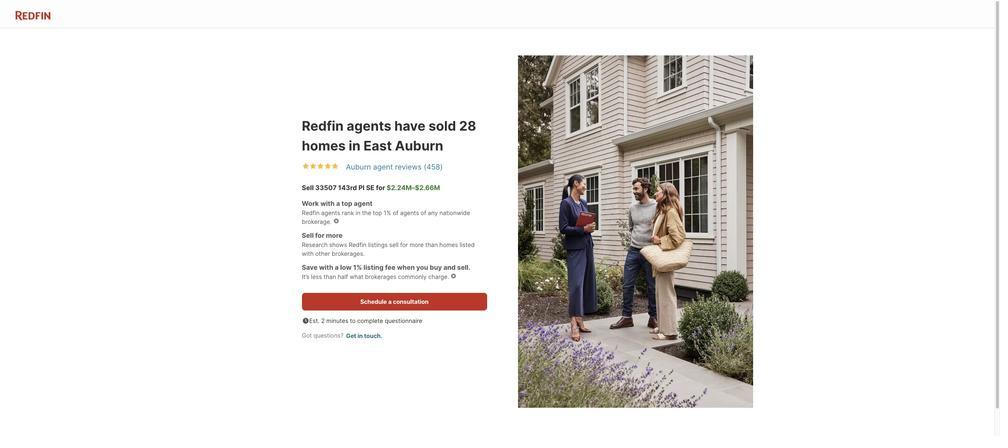 Task type: locate. For each thing, give the bounding box(es) containing it.
0 vertical spatial more
[[326, 232, 343, 240]]

auburn
[[395, 138, 444, 154], [346, 163, 371, 172]]

0 vertical spatial redfin
[[302, 118, 344, 134]]

1 horizontal spatial of
[[421, 210, 427, 217]]

for right sell
[[401, 242, 408, 249]]

1 horizontal spatial agents
[[347, 118, 392, 134]]

a left the low
[[335, 264, 339, 272]]

agent
[[373, 163, 393, 172], [354, 200, 373, 208]]

than inside "sell for more research shows redfin listings sell for more than homes listed with other brokerages."
[[426, 242, 438, 249]]

work
[[302, 200, 319, 208]]

in
[[349, 138, 361, 154], [356, 210, 361, 217], [358, 333, 363, 340]]

1 horizontal spatial homes
[[440, 242, 458, 249]]

schedule a consultation button
[[302, 294, 487, 311]]

top right the on the left top of page
[[373, 210, 382, 217]]

agents down work with a top agent
[[322, 210, 340, 217]]

of left "any"
[[421, 210, 427, 217]]

get in touch. button
[[345, 332, 384, 342]]

1%
[[384, 210, 392, 217], [353, 264, 362, 272]]

in inside redfin agents rank in the top 1% of agents of any nationwide brokerage.
[[356, 210, 361, 217]]

in for get
[[358, 333, 363, 340]]

sell
[[302, 184, 314, 192], [302, 232, 314, 240]]

0 vertical spatial in
[[349, 138, 361, 154]]

half
[[338, 274, 348, 281]]

2
[[321, 318, 325, 325]]

agents inside redfin agents have sold 28 homes in east auburn
[[347, 118, 392, 134]]

buy
[[430, 264, 442, 272]]

2 vertical spatial redfin
[[349, 242, 367, 249]]

agents left "any"
[[400, 210, 419, 217]]

1 of from the left
[[393, 210, 399, 217]]

0 vertical spatial for
[[376, 184, 386, 192]]

for
[[376, 184, 386, 192], [316, 232, 325, 240], [401, 242, 408, 249]]

0 vertical spatial with
[[321, 200, 335, 208]]

1 horizontal spatial auburn
[[395, 138, 444, 154]]

sell up work
[[302, 184, 314, 192]]

of down $2.24m
[[393, 210, 399, 217]]

agent up the on the left top of page
[[354, 200, 373, 208]]

agent down the east
[[373, 163, 393, 172]]

1 horizontal spatial than
[[426, 242, 438, 249]]

in inside redfin agents have sold 28 homes in east auburn
[[349, 138, 361, 154]]

2 vertical spatial a
[[389, 299, 392, 306]]

for up research
[[316, 232, 325, 240]]

than
[[426, 242, 438, 249], [324, 274, 336, 281]]

complete
[[358, 318, 383, 325]]

homes up rating 4.8 out of 5 element
[[302, 138, 346, 154]]

1 vertical spatial with
[[302, 250, 314, 258]]

0 vertical spatial top
[[342, 200, 353, 208]]

rating 4.8 out of 5 element
[[302, 163, 339, 171]]

get
[[346, 333, 357, 340]]

more up shows on the left of the page
[[326, 232, 343, 240]]

0 vertical spatial sell
[[302, 184, 314, 192]]

1% right the on the left top of page
[[384, 210, 392, 217]]

agents up the east
[[347, 118, 392, 134]]

redfin for redfin agents rank in the top 1% of agents of any nationwide brokerage.
[[302, 210, 320, 217]]

0 vertical spatial than
[[426, 242, 438, 249]]

than left half
[[324, 274, 336, 281]]

top
[[342, 200, 353, 208], [373, 210, 382, 217]]

(
[[424, 163, 427, 172]]

with up less at the bottom left
[[319, 264, 334, 272]]

rank
[[342, 210, 354, 217]]

0 horizontal spatial agents
[[322, 210, 340, 217]]

sell for more research shows redfin listings sell for more than homes listed with other brokerages.
[[302, 232, 475, 258]]

in right get at the bottom of the page
[[358, 333, 363, 340]]

sell up research
[[302, 232, 314, 240]]

0 vertical spatial auburn
[[395, 138, 444, 154]]

to
[[350, 318, 356, 325]]

auburn up pl
[[346, 163, 371, 172]]

a inside button
[[389, 299, 392, 306]]

a down 143rd
[[336, 200, 340, 208]]

agents for have
[[347, 118, 392, 134]]

research
[[302, 242, 328, 249]]

1 vertical spatial 1%
[[353, 264, 362, 272]]

in left the on the left top of page
[[356, 210, 361, 217]]

top up rank
[[342, 200, 353, 208]]

with inside "sell for more research shows redfin listings sell for more than homes listed with other brokerages."
[[302, 250, 314, 258]]

have
[[395, 118, 426, 134]]

0 horizontal spatial agent
[[354, 200, 373, 208]]

east
[[364, 138, 392, 154]]

for right se
[[376, 184, 386, 192]]

it's less than half what brokerages commonly charge.
[[302, 274, 449, 281]]

1 vertical spatial top
[[373, 210, 382, 217]]

28
[[460, 118, 477, 134]]

of
[[393, 210, 399, 217], [421, 210, 427, 217]]

est. 2 minutes to complete questionnaire
[[309, 318, 423, 325]]

2 vertical spatial for
[[401, 242, 408, 249]]

1 vertical spatial redfin
[[302, 210, 320, 217]]

1 vertical spatial homes
[[440, 242, 458, 249]]

when
[[397, 264, 415, 272]]

0 horizontal spatial top
[[342, 200, 353, 208]]

redfin
[[302, 118, 344, 134], [302, 210, 320, 217], [349, 242, 367, 249]]

0 vertical spatial a
[[336, 200, 340, 208]]

top inside redfin agents rank in the top 1% of agents of any nationwide brokerage.
[[373, 210, 382, 217]]

1 sell from the top
[[302, 184, 314, 192]]

than up buy
[[426, 242, 438, 249]]

redfin inside redfin agents rank in the top 1% of agents of any nationwide brokerage.
[[302, 210, 320, 217]]

listings
[[368, 242, 388, 249]]

sell for sell for more research shows redfin listings sell for more than homes listed with other brokerages.
[[302, 232, 314, 240]]

with for save
[[319, 264, 334, 272]]

with for work
[[321, 200, 335, 208]]

0 horizontal spatial than
[[324, 274, 336, 281]]

a right schedule
[[389, 299, 392, 306]]

2 sell from the top
[[302, 232, 314, 240]]

a for low
[[335, 264, 339, 272]]

with
[[321, 200, 335, 208], [302, 250, 314, 258], [319, 264, 334, 272]]

1 vertical spatial auburn
[[346, 163, 371, 172]]

1 vertical spatial sell
[[302, 232, 314, 240]]

more
[[326, 232, 343, 240], [410, 242, 424, 249]]

shows
[[330, 242, 347, 249]]

1 horizontal spatial top
[[373, 210, 382, 217]]

what
[[350, 274, 364, 281]]

questions?
[[314, 333, 344, 340]]

0 vertical spatial homes
[[302, 138, 346, 154]]

low
[[340, 264, 352, 272]]

in inside the got questions? get in touch.
[[358, 333, 363, 340]]

homes left listed
[[440, 242, 458, 249]]

auburn down have
[[395, 138, 444, 154]]

more right sell
[[410, 242, 424, 249]]

brokerage.
[[302, 219, 332, 226]]

0 horizontal spatial homes
[[302, 138, 346, 154]]

1% up what
[[353, 264, 362, 272]]

0 horizontal spatial of
[[393, 210, 399, 217]]

nationwide
[[440, 210, 470, 217]]

0 vertical spatial agent
[[373, 163, 393, 172]]

$2.24m
[[387, 184, 412, 192]]

1 vertical spatial more
[[410, 242, 424, 249]]

you
[[417, 264, 429, 272]]

)
[[441, 163, 443, 172]]

in left the east
[[349, 138, 361, 154]]

2 vertical spatial in
[[358, 333, 363, 340]]

1 horizontal spatial 1%
[[384, 210, 392, 217]]

0 vertical spatial 1%
[[384, 210, 392, 217]]

1 vertical spatial than
[[324, 274, 336, 281]]

1 horizontal spatial more
[[410, 242, 424, 249]]

2 vertical spatial with
[[319, 264, 334, 272]]

0 horizontal spatial more
[[326, 232, 343, 240]]

other
[[316, 250, 330, 258]]

agents
[[347, 118, 392, 134], [322, 210, 340, 217], [400, 210, 419, 217]]

with down 33507
[[321, 200, 335, 208]]

sell inside "sell for more research shows redfin listings sell for more than homes listed with other brokerages."
[[302, 232, 314, 240]]

est.
[[309, 318, 320, 325]]

redfin agents rank in the top 1% of agents of any nationwide brokerage.
[[302, 210, 470, 226]]

homes
[[302, 138, 346, 154], [440, 242, 458, 249]]

1 vertical spatial a
[[335, 264, 339, 272]]

a
[[336, 200, 340, 208], [335, 264, 339, 272], [389, 299, 392, 306]]

with down research
[[302, 250, 314, 258]]

1 vertical spatial in
[[356, 210, 361, 217]]

1 vertical spatial for
[[316, 232, 325, 240]]

2 horizontal spatial agents
[[400, 210, 419, 217]]

redfin inside redfin agents have sold 28 homes in east auburn
[[302, 118, 344, 134]]



Task type: describe. For each thing, give the bounding box(es) containing it.
commonly
[[398, 274, 427, 281]]

any
[[428, 210, 438, 217]]

sell
[[390, 242, 399, 249]]

0 horizontal spatial 1%
[[353, 264, 362, 272]]

in for rank
[[356, 210, 361, 217]]

listed
[[460, 242, 475, 249]]

work with a top agent
[[302, 200, 373, 208]]

143rd
[[338, 184, 357, 192]]

auburn inside redfin agents have sold 28 homes in east auburn
[[395, 138, 444, 154]]

touch.
[[364, 333, 383, 340]]

reviews
[[395, 163, 422, 172]]

redfin agents have sold 28 homes in east auburn
[[302, 118, 477, 154]]

sell for sell 33507 143rd pl se for $2.24m – $2.66m
[[302, 184, 314, 192]]

auburn agent reviews ( 458 )
[[346, 163, 443, 172]]

got
[[302, 333, 312, 340]]

redfin inside "sell for more research shows redfin listings sell for more than homes listed with other brokerages."
[[349, 242, 367, 249]]

consultation
[[393, 299, 429, 306]]

schedule a consultation
[[361, 299, 429, 306]]

sold
[[429, 118, 456, 134]]

2 of from the left
[[421, 210, 427, 217]]

save with a low 1% listing fee when you buy and sell.
[[302, 264, 471, 272]]

questionnaire
[[385, 318, 423, 325]]

schedule
[[361, 299, 387, 306]]

sell 33507 143rd pl se for $2.24m – $2.66m
[[302, 184, 440, 192]]

pl
[[359, 184, 365, 192]]

1 horizontal spatial for
[[376, 184, 386, 192]]

got questions? get in touch.
[[302, 333, 383, 340]]

a for top
[[336, 200, 340, 208]]

charge.
[[429, 274, 449, 281]]

the
[[362, 210, 372, 217]]

sell.
[[458, 264, 471, 272]]

listing
[[364, 264, 384, 272]]

it's
[[302, 274, 310, 281]]

redfin for redfin agents have sold 28 homes in east auburn
[[302, 118, 344, 134]]

0 horizontal spatial auburn
[[346, 163, 371, 172]]

1 vertical spatial agent
[[354, 200, 373, 208]]

homes inside redfin agents have sold 28 homes in east auburn
[[302, 138, 346, 154]]

0 horizontal spatial for
[[316, 232, 325, 240]]

–
[[412, 184, 415, 192]]

458
[[427, 163, 441, 172]]

$2.66m
[[415, 184, 440, 192]]

1% inside redfin agents rank in the top 1% of agents of any nationwide brokerage.
[[384, 210, 392, 217]]

se
[[366, 184, 375, 192]]

agents for rank
[[322, 210, 340, 217]]

minutes
[[327, 318, 349, 325]]

save
[[302, 264, 318, 272]]

fee
[[385, 264, 396, 272]]

1 horizontal spatial agent
[[373, 163, 393, 172]]

less
[[311, 274, 322, 281]]

2 horizontal spatial for
[[401, 242, 408, 249]]

homes inside "sell for more research shows redfin listings sell for more than homes listed with other brokerages."
[[440, 242, 458, 249]]

brokerages
[[365, 274, 397, 281]]

and
[[444, 264, 456, 272]]

brokerages.
[[332, 250, 365, 258]]

a redfin  agent and  a couple outside a house image
[[518, 56, 754, 408]]

33507
[[316, 184, 337, 192]]



Task type: vqa. For each thing, say whether or not it's contained in the screenshot.
tax
no



